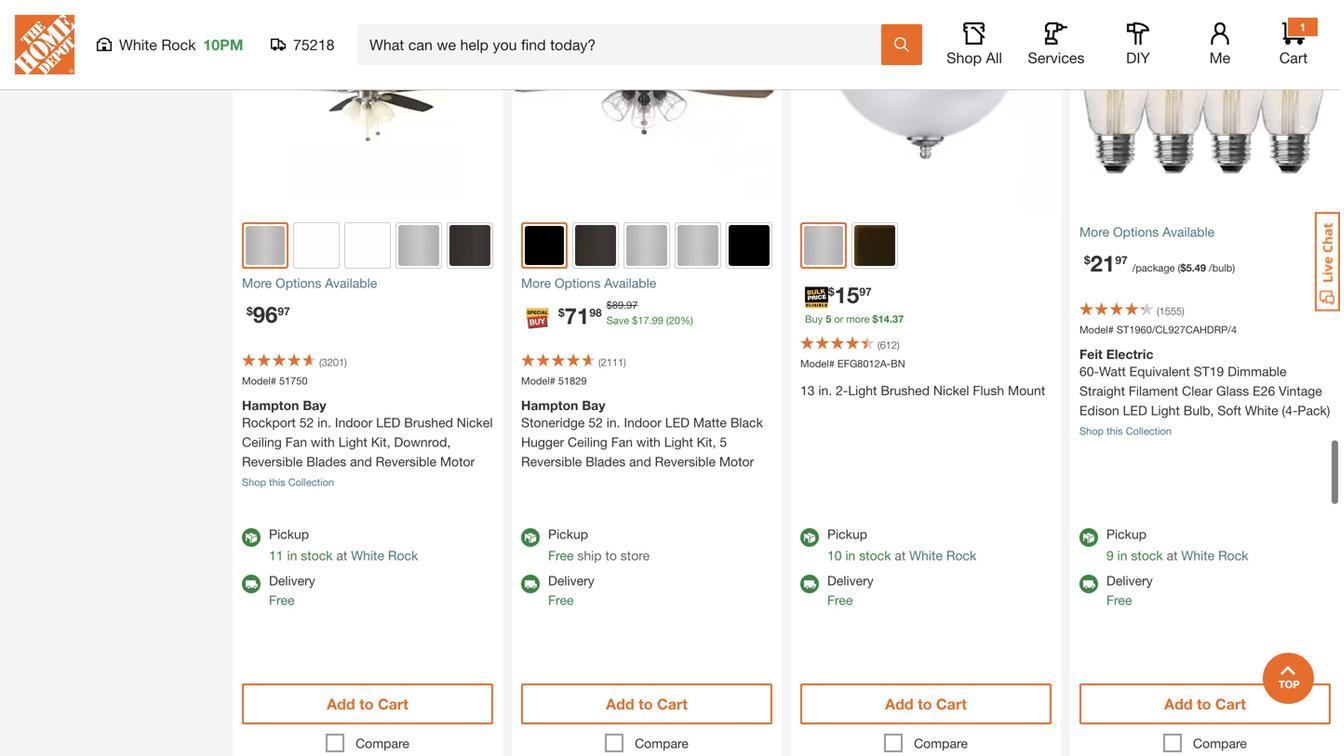 Task type: describe. For each thing, give the bounding box(es) containing it.
2 horizontal spatial model#
[[1080, 369, 1114, 382]]

led for hampton bay rockport 52 in. indoor led brushed nickel ceiling fan with light kit, downrod, reversible blades and reversible motor shop this collection
[[376, 461, 401, 476]]

( 3201
[[319, 402, 345, 414]]

options for save
[[555, 321, 601, 336]]

filament
[[1129, 429, 1179, 444]]

10pm
[[203, 36, 243, 54]]

free
[[548, 594, 574, 609]]

1 vertical spatial 5
[[826, 359, 831, 371]]

1 reversible from the left
[[242, 500, 303, 515]]

hampton bay rockport 52 in. indoor led brushed nickel ceiling fan with light kit, downrod, reversible blades and reversible motor shop this collection
[[242, 443, 493, 534]]

rockport 52 in. indoor led brushed nickel ceiling fan with light kit, downrod, reversible blades and reversible motor image
[[233, 0, 503, 259]]

hampton bay stoneridge 52 in. indoor led matte black hugger ceiling fan with light kit, 5 reversible blades and reversible motor
[[521, 443, 763, 515]]

feedback link image
[[1315, 315, 1340, 415]]

brushed nickel/black;dark english walnut image
[[246, 272, 285, 311]]

fan inside hampton bay stoneridge 52 in. indoor led matte black hugger ceiling fan with light kit, 5 reversible blades and reversible motor
[[611, 480, 633, 496]]

pickup for 9
[[1107, 572, 1147, 588]]

more options available for save
[[521, 321, 656, 336]]

services
[[1028, 49, 1085, 67]]

( 2111
[[598, 402, 624, 414]]

glass
[[1217, 429, 1249, 444]]

shop all button
[[945, 22, 1004, 67]]

(4-
[[1282, 449, 1298, 464]]

$ for 21
[[1084, 299, 1091, 312]]

nickel
[[457, 461, 493, 476]]

stoneridge 52 in. indoor led matte black hugger ceiling fan with light kit, 5 reversible blades and reversible motor image
[[512, 0, 782, 259]]

save
[[607, 360, 629, 372]]

3 reversible from the left
[[521, 500, 582, 515]]

1
[[1300, 20, 1306, 34]]

options for 96
[[276, 321, 321, 336]]

watt
[[1099, 410, 1126, 425]]

52 for rockport
[[299, 461, 314, 476]]

$ for 96
[[247, 350, 253, 363]]

buy 5 or more $ 14 . 37
[[805, 359, 904, 371]]

$ 71 98
[[558, 348, 602, 375]]

shop all
[[947, 49, 1002, 67]]

21
[[1091, 295, 1115, 322]]

motor inside hampton bay stoneridge 52 in. indoor led matte black hugger ceiling fan with light kit, 5 reversible blades and reversible motor
[[719, 500, 754, 515]]

st1960/cl927cahdrp/4
[[1117, 369, 1237, 382]]

11
[[269, 594, 283, 609]]

( for ( 2111
[[598, 402, 601, 414]]

model# for 96
[[242, 421, 276, 433]]

$ for 15
[[828, 331, 835, 344]]

feit
[[1080, 392, 1103, 408]]

and inside hampton bay stoneridge 52 in. indoor led matte black hugger ceiling fan with light kit, 5 reversible blades and reversible motor
[[629, 500, 651, 515]]

model# st1960/cl927cahdrp/4
[[1080, 369, 1237, 382]]

equivalent
[[1130, 410, 1190, 425]]

in for 10
[[846, 594, 856, 609]]

blades inside hampton bay stoneridge 52 in. indoor led matte black hugger ceiling fan with light kit, 5 reversible blades and reversible motor
[[586, 500, 626, 515]]

cart
[[1280, 49, 1308, 67]]

2 horizontal spatial more
[[1080, 270, 1110, 285]]

collection
[[288, 522, 334, 534]]

ceiling inside hampton bay rockport 52 in. indoor led brushed nickel ceiling fan with light kit, downrod, reversible blades and reversible motor shop this collection
[[242, 480, 282, 496]]

fan inside hampton bay rockport 52 in. indoor led brushed nickel ceiling fan with light kit, downrod, reversible blades and reversible motor shop this collection
[[285, 480, 307, 496]]

available for pickup image for 10
[[800, 574, 819, 593]]

stock for pickup 11 in stock
[[301, 594, 333, 609]]

light inside hampton bay rockport 52 in. indoor led brushed nickel ceiling fan with light kit, downrod, reversible blades and reversible motor shop this collection
[[339, 480, 367, 496]]

pickup 11 in stock
[[269, 572, 333, 609]]

buy
[[805, 359, 823, 371]]

( for ( 3201
[[319, 402, 322, 414]]

in for 11
[[287, 594, 297, 609]]

downrod,
[[394, 480, 451, 496]]

model# for save
[[521, 421, 556, 433]]

/package
[[1132, 308, 1175, 320]]

71
[[565, 348, 590, 375]]

.
[[890, 359, 893, 371]]

services button
[[1027, 22, 1086, 67]]

straight
[[1080, 429, 1125, 444]]

more options available link for 96
[[242, 319, 493, 339]]

)
[[897, 385, 900, 397]]

bay for stoneridge
[[582, 443, 605, 459]]

51750
[[279, 421, 308, 433]]

rock
[[161, 36, 196, 54]]

pickup 10 in stock
[[827, 572, 891, 609]]

all
[[986, 49, 1002, 67]]

blades inside hampton bay rockport 52 in. indoor led brushed nickel ceiling fan with light kit, downrod, reversible blades and reversible motor shop this collection
[[306, 500, 346, 515]]

matte
[[693, 461, 727, 476]]

cart 1
[[1280, 20, 1308, 67]]

white inside feit electric 60-watt equivalent st19 dimmable straight filament clear glass e26 vintage edison led light bulb, soft white (4-pack)
[[1245, 449, 1279, 464]]

37
[[893, 359, 904, 371]]

diy button
[[1109, 22, 1168, 67]]

97 for 15
[[859, 331, 872, 344]]

$ right /package
[[1181, 308, 1186, 320]]

2111
[[601, 402, 624, 414]]

available for save
[[604, 321, 656, 336]]

led inside feit electric 60-watt equivalent st19 dimmable straight filament clear glass e26 vintage edison led light bulb, soft white (4-pack)
[[1123, 449, 1148, 464]]

motor inside hampton bay rockport 52 in. indoor led brushed nickel ceiling fan with light kit, downrod, reversible blades and reversible motor shop this collection
[[440, 500, 475, 515]]

9
[[1107, 594, 1114, 609]]

shop this collection link
[[242, 522, 334, 534]]

in. for fan
[[607, 461, 620, 476]]

5 inside $ 21 97 /package ( $ 5
[[1186, 308, 1192, 320]]

3201
[[322, 402, 345, 414]]

52 for stoneridge
[[589, 461, 603, 476]]

hampton for rockport
[[242, 443, 299, 459]]

brushed nickel image
[[804, 272, 843, 311]]

2 horizontal spatial available
[[1163, 270, 1215, 285]]

2 horizontal spatial more options available
[[1080, 270, 1215, 285]]

electric
[[1106, 392, 1154, 408]]

stock for pickup 10 in stock
[[859, 594, 891, 609]]

bulb,
[[1184, 449, 1214, 464]]

soft
[[1218, 449, 1242, 464]]

13 in. 2-light brushed nickel flush mount image
[[791, 0, 1061, 259]]

light inside hampton bay stoneridge 52 in. indoor led matte black hugger ceiling fan with light kit, 5 reversible blades and reversible motor
[[664, 480, 693, 496]]

hampton for stoneridge
[[521, 443, 578, 459]]

matte black/matte black;seasoned wood image
[[525, 272, 564, 311]]

pack)
[[1298, 449, 1330, 464]]

4 reversible from the left
[[655, 500, 716, 515]]

$ 15 97
[[828, 327, 872, 354]]

more options available for 96
[[242, 321, 377, 336]]

pickup for 11
[[269, 572, 309, 588]]



Task type: locate. For each thing, give the bounding box(es) containing it.
ceiling down stoneridge
[[568, 480, 608, 496]]

75218
[[293, 36, 335, 54]]

hampton inside hampton bay stoneridge 52 in. indoor led matte black hugger ceiling fan with light kit, 5 reversible blades and reversible motor
[[521, 443, 578, 459]]

shop left all
[[947, 49, 982, 67]]

0 horizontal spatial 52
[[299, 461, 314, 476]]

1 horizontal spatial available for pickup image
[[800, 574, 819, 593]]

60-watt equivalent st19 dimmable straight filament clear glass e26 vintage edison led light bulb, soft white (4-pack) image
[[1070, 0, 1340, 259]]

0 horizontal spatial more
[[242, 321, 272, 336]]

$ down brushed nickel/black;dark english walnut image
[[247, 350, 253, 363]]

more for 96
[[242, 321, 272, 336]]

1 pickup from the left
[[269, 572, 309, 588]]

1 horizontal spatial stock
[[859, 594, 891, 609]]

14
[[878, 359, 890, 371]]

pickup for free
[[548, 572, 588, 588]]

more
[[846, 359, 870, 371]]

0 horizontal spatial in
[[287, 594, 297, 609]]

2 indoor from the left
[[624, 461, 662, 476]]

white rock 10pm
[[119, 36, 243, 54]]

2 52 from the left
[[589, 461, 603, 476]]

( for ( 612 )
[[878, 385, 880, 397]]

2 bay from the left
[[582, 443, 605, 459]]

0 horizontal spatial ceiling
[[242, 480, 282, 496]]

kit, left downrod,
[[371, 480, 390, 496]]

0 horizontal spatial with
[[311, 480, 335, 496]]

5 left or
[[826, 359, 831, 371]]

97 for 21
[[1115, 299, 1128, 312]]

kit, inside hampton bay stoneridge 52 in. indoor led matte black hugger ceiling fan with light kit, 5 reversible blades and reversible motor
[[697, 480, 716, 496]]

available for 96
[[325, 321, 377, 336]]

hampton inside hampton bay rockport 52 in. indoor led brushed nickel ceiling fan with light kit, downrod, reversible blades and reversible motor shop this collection
[[242, 443, 299, 459]]

$ up or
[[828, 331, 835, 344]]

available for pickup image for free
[[521, 574, 540, 593]]

0 horizontal spatial blades
[[306, 500, 346, 515]]

0 horizontal spatial motor
[[440, 500, 475, 515]]

more for save
[[521, 321, 551, 336]]

1 horizontal spatial light
[[664, 480, 693, 496]]

1 horizontal spatial 52
[[589, 461, 603, 476]]

0 horizontal spatial bay
[[303, 443, 326, 459]]

shop left this
[[242, 522, 266, 534]]

2 ceiling from the left
[[568, 480, 608, 496]]

1 in. from the left
[[318, 461, 331, 476]]

stock inside pickup 9 in stock
[[1131, 594, 1163, 609]]

2 hampton from the left
[[521, 443, 578, 459]]

led inside hampton bay rockport 52 in. indoor led brushed nickel ceiling fan with light kit, downrod, reversible blades and reversible motor shop this collection
[[376, 461, 401, 476]]

1 horizontal spatial in
[[846, 594, 856, 609]]

$ 21 97 /package ( $ 5
[[1084, 295, 1192, 322]]

ceiling down rockport
[[242, 480, 282, 496]]

1 horizontal spatial model#
[[521, 421, 556, 433]]

97 for 96
[[278, 350, 290, 363]]

3 stock from the left
[[1131, 594, 1163, 609]]

2 horizontal spatial stock
[[1131, 594, 1163, 609]]

0 horizontal spatial white
[[119, 36, 157, 54]]

fan
[[285, 480, 307, 496], [611, 480, 633, 496]]

in. down 2111
[[607, 461, 620, 476]]

0 horizontal spatial model#
[[242, 421, 276, 433]]

10
[[827, 594, 842, 609]]

3 available for pickup image from the left
[[1080, 574, 1098, 593]]

and inside hampton bay rockport 52 in. indoor led brushed nickel ceiling fan with light kit, downrod, reversible blades and reversible motor shop this collection
[[350, 500, 372, 515]]

available for pickup image for 9
[[1080, 574, 1098, 593]]

0 horizontal spatial indoor
[[335, 461, 373, 476]]

motor down black
[[719, 500, 754, 515]]

reversible
[[242, 500, 303, 515], [376, 500, 437, 515], [521, 500, 582, 515], [655, 500, 716, 515]]

in
[[287, 594, 297, 609], [846, 594, 856, 609], [1118, 594, 1128, 609]]

pickup for 10
[[827, 572, 868, 588]]

$ 96 97
[[247, 347, 290, 373]]

stock right 9
[[1131, 594, 1163, 609]]

light
[[1151, 449, 1180, 464], [339, 480, 367, 496], [664, 480, 693, 496]]

bay for rockport
[[303, 443, 326, 459]]

matte white/white;gray image
[[296, 271, 337, 312]]

2 stock from the left
[[859, 594, 891, 609]]

available for pickup image
[[521, 574, 540, 593], [800, 574, 819, 593], [1080, 574, 1098, 593]]

97 inside $ 21 97 /package ( $ 5
[[1115, 299, 1128, 312]]

5 right /package
[[1186, 308, 1192, 320]]

indoor inside hampton bay stoneridge 52 in. indoor led matte black hugger ceiling fan with light kit, 5 reversible blades and reversible motor
[[624, 461, 662, 476]]

1 hampton from the left
[[242, 443, 299, 459]]

led inside hampton bay stoneridge 52 in. indoor led matte black hugger ceiling fan with light kit, 5 reversible blades and reversible motor
[[665, 461, 690, 476]]

2 horizontal spatial options
[[1113, 270, 1159, 285]]

1 indoor from the left
[[335, 461, 373, 476]]

black
[[730, 461, 763, 476]]

indoor for light
[[335, 461, 373, 476]]

1 horizontal spatial blades
[[586, 500, 626, 515]]

1 fan from the left
[[285, 480, 307, 496]]

2 horizontal spatial available for pickup image
[[1080, 574, 1098, 593]]

ceiling
[[242, 480, 282, 496], [568, 480, 608, 496]]

options down matte white/white;gray icon
[[276, 321, 321, 336]]

blades
[[306, 500, 346, 515], [586, 500, 626, 515]]

options up $ 21 97 /package ( $ 5
[[1113, 270, 1159, 285]]

edison
[[1080, 449, 1120, 464]]

available for pickup image left pickup free on the bottom of page
[[521, 574, 540, 593]]

me
[[1210, 49, 1231, 67]]

in. inside hampton bay stoneridge 52 in. indoor led matte black hugger ceiling fan with light kit, 5 reversible blades and reversible motor
[[607, 461, 620, 476]]

1 horizontal spatial indoor
[[624, 461, 662, 476]]

model# up feit
[[1080, 369, 1114, 382]]

stock for pickup 9 in stock
[[1131, 594, 1163, 609]]

97 left /package
[[1115, 299, 1128, 312]]

1 bay from the left
[[303, 443, 326, 459]]

0 horizontal spatial led
[[376, 461, 401, 476]]

1 52 from the left
[[299, 461, 314, 476]]

75218 button
[[271, 35, 335, 54]]

2 horizontal spatial 97
[[1115, 299, 1128, 312]]

motor down downrod,
[[440, 500, 475, 515]]

white
[[119, 36, 157, 54], [1245, 449, 1279, 464]]

1 in from the left
[[287, 594, 297, 609]]

e26
[[1253, 429, 1275, 444]]

white down e26
[[1245, 449, 1279, 464]]

this
[[269, 522, 285, 534]]

5 inside hampton bay stoneridge 52 in. indoor led matte black hugger ceiling fan with light kit, 5 reversible blades and reversible motor
[[720, 480, 727, 496]]

1 vertical spatial 97
[[859, 331, 872, 344]]

1 horizontal spatial hampton
[[521, 443, 578, 459]]

in for 9
[[1118, 594, 1128, 609]]

more up 21
[[1080, 270, 1110, 285]]

model# left 51750 on the bottom left of page
[[242, 421, 276, 433]]

more options available down matte white/white;gray icon
[[242, 321, 377, 336]]

1 with from the left
[[311, 480, 335, 496]]

2 horizontal spatial more options available link
[[1080, 268, 1331, 288]]

52 right stoneridge
[[589, 461, 603, 476]]

1 horizontal spatial white
[[1245, 449, 1279, 464]]

in. right rockport
[[318, 461, 331, 476]]

pickup
[[269, 572, 309, 588], [548, 572, 588, 588], [827, 572, 868, 588], [1107, 572, 1147, 588]]

hampton up rockport
[[242, 443, 299, 459]]

2 reversible from the left
[[376, 500, 437, 515]]

2 and from the left
[[629, 500, 651, 515]]

pickup up 9
[[1107, 572, 1147, 588]]

1 horizontal spatial 5
[[826, 359, 831, 371]]

52 inside hampton bay rockport 52 in. indoor led brushed nickel ceiling fan with light kit, downrod, reversible blades and reversible motor shop this collection
[[299, 461, 314, 476]]

0 horizontal spatial available
[[325, 321, 377, 336]]

shop inside hampton bay rockport 52 in. indoor led brushed nickel ceiling fan with light kit, downrod, reversible blades and reversible motor shop this collection
[[242, 522, 266, 534]]

kit, inside hampton bay rockport 52 in. indoor led brushed nickel ceiling fan with light kit, downrod, reversible blades and reversible motor shop this collection
[[371, 480, 390, 496]]

1 horizontal spatial more
[[521, 321, 551, 336]]

pickup inside pickup 10 in stock
[[827, 572, 868, 588]]

shop inside button
[[947, 49, 982, 67]]

fan right hugger
[[611, 480, 633, 496]]

led down filament
[[1123, 449, 1148, 464]]

in inside pickup 11 in stock
[[287, 594, 297, 609]]

indoor for with
[[624, 461, 662, 476]]

in inside pickup 9 in stock
[[1118, 594, 1128, 609]]

in. for with
[[318, 461, 331, 476]]

2 horizontal spatial 5
[[1186, 308, 1192, 320]]

0 horizontal spatial options
[[276, 321, 321, 336]]

1 horizontal spatial bay
[[582, 443, 605, 459]]

hugger
[[521, 480, 564, 496]]

pickup free
[[548, 572, 588, 609]]

0 horizontal spatial shop
[[242, 522, 266, 534]]

reversible down hugger
[[521, 500, 582, 515]]

bay down 51750 on the bottom left of page
[[303, 443, 326, 459]]

1 ceiling from the left
[[242, 480, 282, 496]]

more options available link for save
[[521, 319, 773, 339]]

1 and from the left
[[350, 500, 372, 515]]

60-
[[1080, 410, 1099, 425]]

pickup inside pickup 11 in stock
[[269, 572, 309, 588]]

light inside feit electric 60-watt equivalent st19 dimmable straight filament clear glass e26 vintage edison led light bulb, soft white (4-pack)
[[1151, 449, 1180, 464]]

5 down matte
[[720, 480, 727, 496]]

0 horizontal spatial 97
[[278, 350, 290, 363]]

1 horizontal spatial with
[[637, 480, 661, 496]]

fan down rockport
[[285, 480, 307, 496]]

$ inside the $ 15 97
[[828, 331, 835, 344]]

1 horizontal spatial fan
[[611, 480, 633, 496]]

$ left /package
[[1084, 299, 1091, 312]]

rockport
[[242, 461, 296, 476]]

more options available link up /package
[[1080, 268, 1331, 288]]

model# 51829
[[521, 421, 587, 433]]

bronze/anitque wood or antique oak image
[[575, 271, 616, 312]]

available for pickup image
[[242, 574, 261, 593]]

more options available up $ 21 97 /package ( $ 5
[[1080, 270, 1215, 285]]

the home depot logo image
[[15, 15, 74, 74]]

vintage
[[1279, 429, 1322, 444]]

1 horizontal spatial 97
[[859, 331, 872, 344]]

available
[[1163, 270, 1215, 285], [325, 321, 377, 336], [604, 321, 656, 336]]

indoor down 3201
[[335, 461, 373, 476]]

kit, down matte
[[697, 480, 716, 496]]

0 horizontal spatial more options available
[[242, 321, 377, 336]]

model#
[[1080, 369, 1114, 382], [242, 421, 276, 433], [521, 421, 556, 433]]

options
[[1113, 270, 1159, 285], [276, 321, 321, 336], [555, 321, 601, 336]]

stock right 10
[[859, 594, 891, 609]]

4 pickup from the left
[[1107, 572, 1147, 588]]

0 horizontal spatial fan
[[285, 480, 307, 496]]

0 horizontal spatial more options available link
[[242, 319, 493, 339]]

97 up more
[[859, 331, 872, 344]]

0 vertical spatial white
[[119, 36, 157, 54]]

dimmable
[[1228, 410, 1287, 425]]

ceiling inside hampton bay stoneridge 52 in. indoor led matte black hugger ceiling fan with light kit, 5 reversible blades and reversible motor
[[568, 480, 608, 496]]

2 motor from the left
[[719, 500, 754, 515]]

3 pickup from the left
[[827, 572, 868, 588]]

matte white/matte white;bleached elm image
[[347, 271, 388, 312]]

$ inside "$ 96 97"
[[247, 350, 253, 363]]

indoor left matte
[[624, 461, 662, 476]]

1 horizontal spatial more options available
[[521, 321, 656, 336]]

0 vertical spatial 97
[[1115, 299, 1128, 312]]

more options available up 98
[[521, 321, 656, 336]]

1 horizontal spatial more options available link
[[521, 319, 773, 339]]

white left rock
[[119, 36, 157, 54]]

or
[[834, 359, 844, 371]]

clear
[[1182, 429, 1213, 444]]

1 horizontal spatial options
[[555, 321, 601, 336]]

motor
[[440, 500, 475, 515], [719, 500, 754, 515]]

more options available link down brushed nickel/antique wood or seasoned wood icon
[[521, 319, 773, 339]]

stock inside pickup 10 in stock
[[859, 594, 891, 609]]

What can we help you find today? search field
[[370, 25, 881, 64]]

1 kit, from the left
[[371, 480, 390, 496]]

available down matte white/matte white;bleached elm icon
[[325, 321, 377, 336]]

feit electric 60-watt equivalent st19 dimmable straight filament clear glass e26 vintage edison led light bulb, soft white (4-pack)
[[1080, 392, 1330, 464]]

oil rubbed bronze image
[[854, 271, 895, 312]]

2 with from the left
[[637, 480, 661, 496]]

0 horizontal spatial 5
[[720, 480, 727, 496]]

0 horizontal spatial light
[[339, 480, 367, 496]]

in inside pickup 10 in stock
[[846, 594, 856, 609]]

with inside hampton bay stoneridge 52 in. indoor led matte black hugger ceiling fan with light kit, 5 reversible blades and reversible motor
[[637, 480, 661, 496]]

more up 96
[[242, 321, 272, 336]]

2 in. from the left
[[607, 461, 620, 476]]

1 horizontal spatial motor
[[719, 500, 754, 515]]

0 horizontal spatial available for pickup image
[[521, 574, 540, 593]]

more options available
[[1080, 270, 1215, 285], [242, 321, 377, 336], [521, 321, 656, 336]]

97 down brushed nickel/black;dark english walnut image
[[278, 350, 290, 363]]

more options available link down matte white/matte white;bleached elm icon
[[242, 319, 493, 339]]

97 inside "$ 96 97"
[[278, 350, 290, 363]]

blades down the 51829
[[586, 500, 626, 515]]

2 horizontal spatial in
[[1118, 594, 1128, 609]]

indoor
[[335, 461, 373, 476], [624, 461, 662, 476]]

$ inside $ 71 98
[[558, 352, 565, 365]]

1 stock from the left
[[301, 594, 333, 609]]

live chat image
[[1315, 212, 1340, 312]]

pickup up 10
[[827, 572, 868, 588]]

( inside $ 21 97 /package ( $ 5
[[1178, 308, 1181, 320]]

me button
[[1190, 22, 1250, 67]]

2 fan from the left
[[611, 480, 633, 496]]

2 horizontal spatial light
[[1151, 449, 1180, 464]]

0 vertical spatial shop
[[947, 49, 982, 67]]

in. inside hampton bay rockport 52 in. indoor led brushed nickel ceiling fan with light kit, downrod, reversible blades and reversible motor shop this collection
[[318, 461, 331, 476]]

$
[[1084, 299, 1091, 312], [1181, 308, 1186, 320], [828, 331, 835, 344], [247, 350, 253, 363], [558, 352, 565, 365], [873, 359, 878, 371]]

$ left .
[[873, 359, 878, 371]]

0 vertical spatial 5
[[1186, 308, 1192, 320]]

in.
[[318, 461, 331, 476], [607, 461, 620, 476]]

( 612 )
[[878, 385, 900, 397]]

$ for 71
[[558, 352, 565, 365]]

kit,
[[371, 480, 390, 496], [697, 480, 716, 496]]

indoor inside hampton bay rockport 52 in. indoor led brushed nickel ceiling fan with light kit, downrod, reversible blades and reversible motor shop this collection
[[335, 461, 373, 476]]

reversible down matte
[[655, 500, 716, 515]]

52 inside hampton bay stoneridge 52 in. indoor led matte black hugger ceiling fan with light kit, 5 reversible blades and reversible motor
[[589, 461, 603, 476]]

(
[[1178, 308, 1181, 320], [878, 385, 880, 397], [319, 402, 322, 414], [598, 402, 601, 414]]

2 blades from the left
[[586, 500, 626, 515]]

bay inside hampton bay rockport 52 in. indoor led brushed nickel ceiling fan with light kit, downrod, reversible blades and reversible motor shop this collection
[[303, 443, 326, 459]]

more down matte black/matte black;seasoned wood image on the left of the page
[[521, 321, 551, 336]]

led for hampton bay stoneridge 52 in. indoor led matte black hugger ceiling fan with light kit, 5 reversible blades and reversible motor
[[665, 461, 690, 476]]

52 right rockport
[[299, 461, 314, 476]]

shop
[[947, 49, 982, 67], [242, 522, 266, 534]]

available up save on the left of page
[[604, 321, 656, 336]]

model# 51750
[[242, 421, 308, 433]]

1 horizontal spatial in.
[[607, 461, 620, 476]]

0 horizontal spatial hampton
[[242, 443, 299, 459]]

2 horizontal spatial led
[[1123, 449, 1148, 464]]

stock right the 11
[[301, 594, 333, 609]]

612
[[880, 385, 897, 397]]

1 horizontal spatial and
[[629, 500, 651, 515]]

$ left 98
[[558, 352, 565, 365]]

led up downrod,
[[376, 461, 401, 476]]

with inside hampton bay rockport 52 in. indoor led brushed nickel ceiling fan with light kit, downrod, reversible blades and reversible motor shop this collection
[[311, 480, 335, 496]]

1 motor from the left
[[440, 500, 475, 515]]

stock inside pickup 11 in stock
[[301, 594, 333, 609]]

st19
[[1194, 410, 1224, 425]]

bay inside hampton bay stoneridge 52 in. indoor led matte black hugger ceiling fan with light kit, 5 reversible blades and reversible motor
[[582, 443, 605, 459]]

0 horizontal spatial kit,
[[371, 480, 390, 496]]

in right 9
[[1118, 594, 1128, 609]]

1 vertical spatial white
[[1245, 449, 1279, 464]]

available for pickup image left pickup 10 in stock
[[800, 574, 819, 593]]

96
[[253, 347, 278, 373]]

2 vertical spatial 5
[[720, 480, 727, 496]]

1 horizontal spatial kit,
[[697, 480, 716, 496]]

stoneridge
[[521, 461, 585, 476]]

pickup 9 in stock
[[1107, 572, 1163, 609]]

0 horizontal spatial and
[[350, 500, 372, 515]]

pickup up the free
[[548, 572, 588, 588]]

pickup up the 11
[[269, 572, 309, 588]]

available up /package
[[1163, 270, 1215, 285]]

1 vertical spatial shop
[[242, 522, 266, 534]]

1 available for pickup image from the left
[[521, 574, 540, 593]]

0 horizontal spatial stock
[[301, 594, 333, 609]]

2 in from the left
[[846, 594, 856, 609]]

1 horizontal spatial ceiling
[[568, 480, 608, 496]]

brushed nickel/antique wood or seasoned wood image
[[626, 271, 667, 312]]

15
[[835, 327, 859, 354]]

reversible up this
[[242, 500, 303, 515]]

pickup inside pickup 9 in stock
[[1107, 572, 1147, 588]]

2 available for pickup image from the left
[[800, 574, 819, 593]]

hampton up stoneridge
[[521, 443, 578, 459]]

2 pickup from the left
[[548, 572, 588, 588]]

0 horizontal spatial in.
[[318, 461, 331, 476]]

2 kit, from the left
[[697, 480, 716, 496]]

available for pickup image left pickup 9 in stock
[[1080, 574, 1098, 593]]

97 inside the $ 15 97
[[859, 331, 872, 344]]

in right the 11
[[287, 594, 297, 609]]

98
[[590, 352, 602, 365]]

1 horizontal spatial led
[[665, 461, 690, 476]]

3 in from the left
[[1118, 594, 1128, 609]]

reversible down downrod,
[[376, 500, 437, 515]]

in right 10
[[846, 594, 856, 609]]

51829
[[558, 421, 587, 433]]

2 vertical spatial 97
[[278, 350, 290, 363]]

led left matte
[[665, 461, 690, 476]]

1 horizontal spatial available
[[604, 321, 656, 336]]

diy
[[1126, 49, 1150, 67]]

1 blades from the left
[[306, 500, 346, 515]]

1 horizontal spatial shop
[[947, 49, 982, 67]]

options up 71
[[555, 321, 601, 336]]

model# left the 51829
[[521, 421, 556, 433]]

blades up collection
[[306, 500, 346, 515]]

brushed
[[404, 461, 453, 476]]

bay down the 51829
[[582, 443, 605, 459]]



Task type: vqa. For each thing, say whether or not it's contained in the screenshot.
left White
yes



